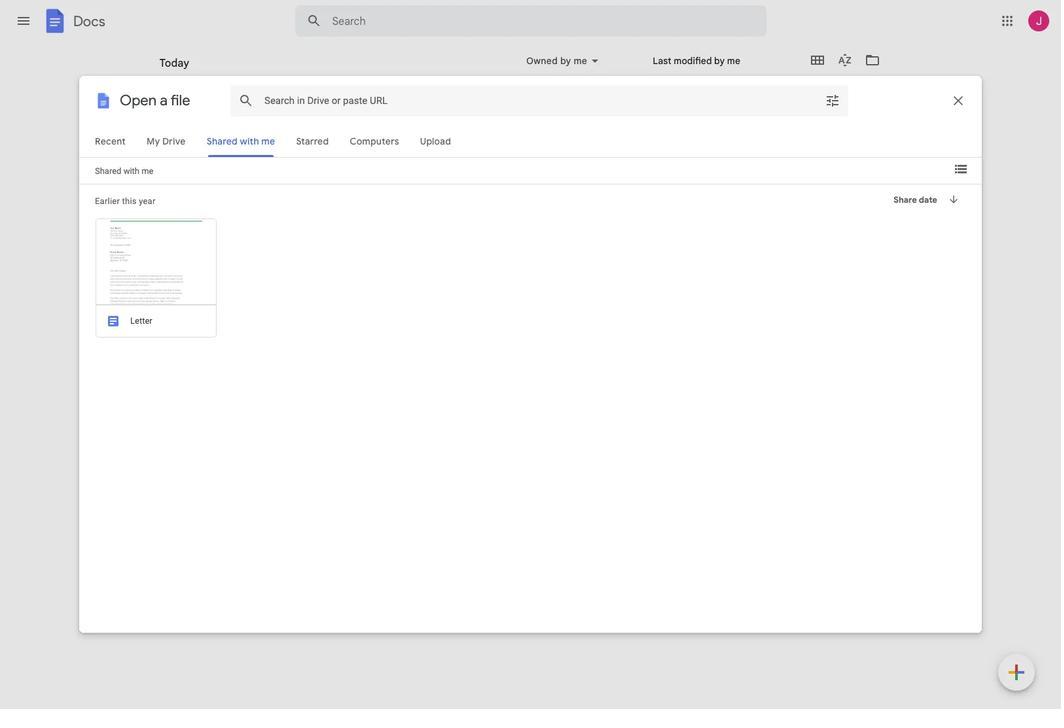 Task type: describe. For each thing, give the bounding box(es) containing it.
previous
[[159, 234, 197, 246]]

pet resume option
[[145, 0, 912, 710]]

letter
[[232, 271, 259, 283]]

letter
[[237, 132, 261, 144]]

7
[[199, 234, 204, 246]]

copy of letter
[[195, 271, 259, 283]]

docs
[[73, 12, 105, 30]]

0 horizontal spatial me
[[646, 63, 660, 75]]

business letter option
[[145, 0, 912, 710]]

the
[[195, 337, 212, 349]]

business letter
[[195, 132, 261, 144]]

days
[[206, 234, 227, 246]]

techlokka
[[195, 99, 239, 111]]

techlokka monthly newsletter google docs 5 follow ups element
[[194, 97, 529, 113]]

create new document image
[[999, 655, 1035, 694]]

0 horizontal spatial by
[[633, 63, 644, 75]]

1 horizontal spatial me
[[727, 55, 741, 67]]

techlokka monthly newsletter
[[195, 99, 328, 111]]

newsletter
[[280, 99, 328, 111]]

search image
[[301, 8, 327, 34]]

the doomy doc
[[195, 337, 265, 349]]

the doomy doc option
[[145, 0, 889, 710]]

the doomy doc google docs element
[[194, 0, 529, 578]]

copy
[[195, 271, 218, 283]]



Task type: locate. For each thing, give the bounding box(es) containing it.
pet resume
[[195, 304, 245, 316]]

1 horizontal spatial by
[[714, 55, 725, 67]]

doomy
[[214, 337, 245, 349]]

copy of letter option
[[145, 0, 912, 710]]

monthly
[[242, 99, 278, 111]]

today
[[159, 57, 189, 70], [159, 62, 186, 74]]

today heading
[[149, 42, 498, 84]]

by
[[714, 55, 725, 67], [633, 63, 644, 75]]

option inside previous 7 days list box
[[145, 401, 195, 710]]

techlokka monthly newsletter option
[[145, 0, 912, 710]]

doc
[[247, 337, 265, 349]]

1 today from the top
[[159, 57, 189, 70]]

previous 7 days
[[159, 234, 227, 246]]

1 horizontal spatial last
[[653, 55, 672, 67]]

last modified by me
[[653, 55, 741, 67], [572, 63, 660, 75]]

today inside heading
[[159, 57, 189, 70]]

of
[[220, 271, 229, 283]]

pet
[[195, 304, 209, 316]]

1 horizontal spatial modified
[[674, 55, 712, 67]]

option inside earlier list box
[[145, 507, 195, 710]]

modified
[[674, 55, 712, 67], [593, 63, 631, 75]]

option
[[145, 0, 912, 710], [145, 0, 912, 710], [145, 401, 195, 710], [145, 507, 195, 710]]

earlier list box
[[145, 466, 889, 710]]

0 horizontal spatial modified
[[593, 63, 631, 75]]

pet resume google docs element
[[194, 0, 529, 545]]

me
[[727, 55, 741, 67], [646, 63, 660, 75]]

previous 7 days list box
[[145, 0, 912, 710]]

None search field
[[295, 5, 766, 37]]

last
[[653, 55, 672, 67], [572, 63, 591, 75]]

resume
[[212, 304, 245, 316]]

0 horizontal spatial last
[[572, 63, 591, 75]]

docs link
[[42, 8, 105, 37]]

2 today from the top
[[159, 62, 186, 74]]

list box containing techlokka monthly newsletter
[[145, 0, 912, 710]]

last opened by me 1:59 pm element
[[661, 99, 842, 112]]

business
[[195, 132, 234, 144]]

list box
[[145, 0, 912, 710]]



Task type: vqa. For each thing, say whether or not it's contained in the screenshot.
►
no



